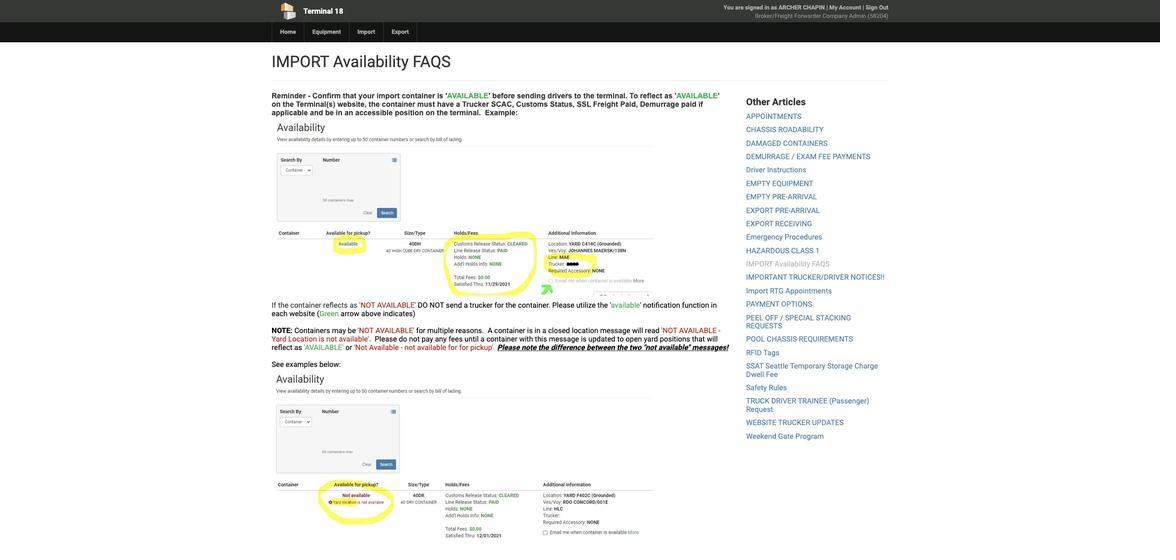Task type: vqa. For each thing, say whether or not it's contained in the screenshot.
license inside at SSA Seattle Terminals ALL Trucks MUST have their license plate and RFID tag properly paired in Emodal to the SCAC assignment of the container being picked up.
no



Task type: locate. For each thing, give the bounding box(es) containing it.
is
[[437, 92, 444, 100], [527, 327, 533, 335], [319, 335, 325, 344], [581, 335, 587, 344]]

stacking
[[816, 314, 851, 322]]

yard
[[644, 335, 658, 344]]

as
[[771, 4, 777, 11], [665, 92, 673, 100], [350, 301, 358, 310], [294, 344, 302, 352]]

important
[[746, 274, 787, 282]]

is left this
[[527, 327, 533, 335]]

utilize
[[576, 301, 596, 310]]

1 horizontal spatial import
[[746, 287, 768, 295]]

1 horizontal spatial reflect
[[640, 92, 663, 100]]

the
[[584, 92, 595, 100], [283, 100, 294, 109], [369, 100, 380, 109], [437, 109, 448, 117], [278, 301, 289, 310], [506, 301, 516, 310], [598, 301, 608, 310], [538, 344, 549, 352], [617, 344, 628, 352]]

other
[[746, 96, 770, 108]]

as right the reflects
[[350, 301, 358, 310]]

send
[[446, 301, 462, 310]]

1 vertical spatial export
[[746, 220, 774, 228]]

a left closed
[[542, 327, 547, 335]]

1 vertical spatial reflect
[[272, 344, 293, 352]]

0 vertical spatial export
[[746, 206, 774, 215]]

| left sign
[[863, 4, 864, 11]]

import up import availability faqs
[[357, 29, 375, 35]]

export
[[392, 29, 409, 35]]

' right if
[[718, 92, 720, 100]]

roadability
[[778, 126, 824, 134]]

0 vertical spatial import
[[272, 52, 329, 71]]

' left notification
[[640, 301, 641, 310]]

rules
[[769, 384, 787, 392]]

0 vertical spatial empty
[[746, 179, 771, 188]]

0 horizontal spatial import
[[357, 29, 375, 35]]

0 horizontal spatial |
[[827, 4, 828, 11]]

the up available' for multiple reasons.  a container is in a closed location message will read on the bottom
[[506, 301, 516, 310]]

home
[[280, 29, 296, 35]]

is right must
[[437, 92, 444, 100]]

1 vertical spatial availability
[[775, 260, 810, 269]]

for
[[495, 301, 504, 310], [416, 327, 426, 335], [448, 344, 458, 352], [459, 344, 469, 352]]

on left terminal(s)
[[272, 100, 281, 109]]

1 vertical spatial faqs
[[812, 260, 830, 269]]

receiving
[[775, 220, 812, 228]]

fees
[[449, 335, 463, 344]]

to
[[630, 92, 638, 100]]

import up payment
[[746, 287, 768, 295]]

not inside .  please do not pay any fees until a container with this message is updated to open yard positions that will reflect as
[[409, 335, 420, 344]]

0 vertical spatial available
[[611, 301, 640, 310]]

equipment
[[313, 29, 341, 35]]

0 vertical spatial /
[[792, 153, 795, 161]]

1 horizontal spatial will
[[707, 335, 718, 344]]

in left an
[[336, 109, 343, 117]]

0 vertical spatial that
[[343, 92, 357, 100]]

container inside .  please do not pay any fees until a container with this message is updated to open yard positions that will reflect as
[[487, 335, 518, 344]]

empty equipment link
[[746, 179, 814, 188]]

class
[[792, 247, 814, 255]]

'not
[[354, 344, 367, 352]]

the left terminal.
[[584, 92, 595, 100]]

pay
[[422, 335, 433, 344]]

1 vertical spatial be
[[348, 327, 356, 335]]

appointments
[[786, 287, 832, 295]]

trucker
[[462, 100, 489, 109]]

1 vertical spatial import
[[746, 260, 773, 269]]

1 horizontal spatial availability
[[775, 260, 810, 269]]

a
[[456, 100, 460, 109], [464, 301, 468, 310], [542, 327, 547, 335], [481, 335, 485, 344]]

1 horizontal spatial -
[[401, 344, 403, 352]]

available' for multiple reasons.  a container is in a closed location message will read
[[376, 327, 662, 335]]

reflect right to
[[640, 92, 663, 100]]

1 horizontal spatial faqs
[[812, 260, 830, 269]]

empty down empty equipment link
[[746, 193, 771, 201]]

demurrage / exam fee payments link
[[746, 153, 871, 161]]

options
[[782, 300, 813, 309]]

0 horizontal spatial to
[[575, 92, 582, 100]]

request
[[746, 406, 773, 414]]

to left open
[[617, 335, 624, 344]]

terminal
[[303, 7, 333, 15]]

1 horizontal spatial import
[[746, 260, 773, 269]]

' inside ' on the terminal(s) website, the container must have a trucker scac, customs status, ssl freight paid, demurrage paid if applicable and be in an accessible position on the terminal.  example:
[[718, 92, 720, 100]]

driver
[[746, 166, 766, 174]]

above
[[361, 310, 381, 318]]

as left paid
[[665, 92, 673, 100]]

have
[[437, 100, 454, 109]]

to inside .  please do not pay any fees until a container with this message is updated to open yard positions that will reflect as
[[617, 335, 624, 344]]

please inside .  please do not pay any fees until a container with this message is updated to open yard positions that will reflect as
[[375, 335, 397, 344]]

empty down driver
[[746, 179, 771, 188]]

equipment link
[[304, 22, 349, 42]]

appointments link
[[746, 112, 802, 121]]

0 horizontal spatial be
[[325, 109, 334, 117]]

the right utilize
[[598, 301, 608, 310]]

1 vertical spatial /
[[780, 314, 784, 322]]

in inside ' on the terminal(s) website, the container must have a trucker scac, customs status, ssl freight paid, demurrage paid if applicable and be in an accessible position on the terminal.  example:
[[336, 109, 343, 117]]

availability
[[333, 52, 409, 71], [775, 260, 810, 269]]

customs
[[516, 100, 548, 109]]

1 vertical spatial to
[[617, 335, 624, 344]]

- left the confirm
[[308, 92, 310, 100]]

0 horizontal spatial faqs
[[413, 52, 451, 71]]

for right the any
[[448, 344, 458, 352]]

reflect down note:
[[272, 344, 293, 352]]

please down available' for multiple reasons.  a container is in a closed location message will read on the bottom
[[497, 344, 520, 352]]

available down multiple
[[417, 344, 446, 352]]

as inside .  please do not pay any fees until a container with this message is updated to open yard positions that will reflect as
[[294, 344, 302, 352]]

in up the broker/freight
[[765, 4, 770, 11]]

0 horizontal spatial availability
[[333, 52, 409, 71]]

| left my
[[827, 4, 828, 11]]

the left terminal(s)
[[283, 100, 294, 109]]

that
[[343, 92, 357, 100], [692, 335, 705, 344]]

hazardous class 1 link
[[746, 247, 820, 255]]

pre- down empty equipment link
[[773, 193, 788, 201]]

/ right off
[[780, 314, 784, 322]]

demurrage
[[640, 100, 679, 109]]

available'
[[376, 327, 414, 335]]

function
[[682, 301, 709, 310]]

0 horizontal spatial message
[[549, 335, 579, 344]]

a inside .  please do not pay any fees until a container with this message is updated to open yard positions that will reflect as
[[481, 335, 485, 344]]

message up between
[[600, 327, 631, 335]]

0 vertical spatial pre-
[[773, 193, 788, 201]]

read
[[645, 327, 660, 335]]

the left two
[[617, 344, 628, 352]]

pre- down empty pre-arrival link at the top right of page
[[775, 206, 791, 215]]

not right do
[[409, 335, 420, 344]]

that right positions
[[692, 335, 705, 344]]

0 vertical spatial reflect
[[640, 92, 663, 100]]

website trucker updates link
[[746, 419, 844, 428]]

1 horizontal spatial available
[[611, 301, 640, 310]]

note: containers may be 'not
[[272, 327, 374, 335]]

arrival
[[788, 193, 817, 201], [791, 206, 820, 215]]

notices!!
[[851, 274, 885, 282]]

arrival up receiving
[[791, 206, 820, 215]]

' right utilize
[[610, 301, 611, 310]]

will right positions
[[707, 335, 718, 344]]

import
[[272, 52, 329, 71], [746, 260, 773, 269]]

be
[[325, 109, 334, 117], [348, 327, 356, 335]]

- up messages!
[[719, 327, 721, 335]]

is left updated
[[581, 335, 587, 344]]

paid,
[[620, 100, 638, 109]]

2 vertical spatial -
[[401, 344, 403, 352]]

do
[[399, 335, 407, 344]]

if the container reflects as 'not available ' do not send a trucker for the container. please utilize the ' available
[[272, 301, 640, 310]]

in right function
[[711, 301, 717, 310]]

company
[[823, 13, 848, 20]]

0 vertical spatial be
[[325, 109, 334, 117]]

faqs up trucker/driver
[[812, 260, 830, 269]]

1 vertical spatial that
[[692, 335, 705, 344]]

'not
[[359, 301, 375, 310], [358, 327, 374, 335], [662, 327, 677, 335]]

- right available at the bottom left of page
[[401, 344, 403, 352]]

be right and
[[325, 109, 334, 117]]

1 horizontal spatial |
[[863, 4, 864, 11]]

a right 'have'
[[456, 100, 460, 109]]

peel
[[746, 314, 764, 322]]

0 horizontal spatial reflect
[[272, 344, 293, 352]]

container. please
[[518, 301, 575, 310]]

message right this
[[549, 335, 579, 344]]

chassis roadability link
[[746, 126, 824, 134]]

'not right read
[[662, 327, 677, 335]]

be right may
[[348, 327, 356, 335]]

pickup'.
[[470, 344, 495, 352]]

that left your at the left top of page
[[343, 92, 357, 100]]

faqs up must
[[413, 52, 451, 71]]

import inside other articles appointments chassis roadability damaged containers demurrage / exam fee payments driver instructions empty equipment empty pre-arrival export pre-arrival export receiving emergency procedures hazardous class 1 import availability faqs important trucker/driver notices!! import rtg appointments payment options peel off / special stacking requests pool chassis requirements rfid tags ssat seattle temporary storage charge dwell fee safety rules truck driver trainee (passenger) request website trucker updates weekend gate program
[[746, 260, 773, 269]]

as up examples
[[294, 344, 302, 352]]

empty pre-arrival link
[[746, 193, 817, 201]]

1 empty from the top
[[746, 179, 771, 188]]

on left 'have'
[[426, 109, 435, 117]]

1 vertical spatial import
[[746, 287, 768, 295]]

' inside ' notification function in each website (
[[640, 301, 641, 310]]

import down home link
[[272, 52, 329, 71]]

payment options link
[[746, 300, 813, 309]]

applicable
[[272, 109, 308, 117]]

please left do
[[375, 335, 397, 344]]

before
[[493, 92, 515, 100]]

(58204)
[[868, 13, 889, 20]]

0 vertical spatial to
[[575, 92, 582, 100]]

to right drivers
[[575, 92, 582, 100]]

import rtg appointments link
[[746, 287, 832, 295]]

not left or
[[326, 335, 337, 344]]

note:
[[272, 327, 293, 335]]

in right the with at the left bottom of the page
[[535, 327, 541, 335]]

if
[[699, 100, 703, 109]]

export up export receiving "link"
[[746, 206, 774, 215]]

pool chassis requirements link
[[746, 336, 853, 344]]

archer
[[779, 4, 802, 11]]

reminder - confirm that your import container is ' available ' before sending drivers to the terminal. to reflect as ' available
[[272, 92, 718, 100]]

1 vertical spatial -
[[719, 327, 721, 335]]

available up open
[[611, 301, 640, 310]]

examples
[[286, 361, 318, 369]]

rtg
[[770, 287, 784, 295]]

chassis up damaged
[[746, 126, 777, 134]]

0 horizontal spatial available
[[417, 344, 446, 352]]

messages!
[[692, 344, 728, 352]]

position
[[395, 109, 424, 117]]

available"
[[658, 344, 690, 352]]

note
[[522, 344, 537, 352]]

1 horizontal spatial that
[[692, 335, 705, 344]]

in inside ' notification function in each website (
[[711, 301, 717, 310]]

1 horizontal spatial /
[[792, 153, 795, 161]]

import
[[357, 29, 375, 35], [746, 287, 768, 295]]

' left "do"
[[415, 301, 416, 310]]

for right trucker
[[495, 301, 504, 310]]

2 horizontal spatial -
[[719, 327, 721, 335]]

as inside "you are signed in as archer chapin | my account | sign out broker/freight forwarder company admin (58204)"
[[771, 4, 777, 11]]

1 vertical spatial available
[[417, 344, 446, 352]]

arrival down the equipment
[[788, 193, 817, 201]]

- inside 'not available - yard location is not available'
[[719, 327, 721, 335]]

0 vertical spatial faqs
[[413, 52, 451, 71]]

this
[[535, 335, 547, 344]]

1 horizontal spatial on
[[426, 109, 435, 117]]

terminal(s)
[[296, 100, 335, 109]]

0 horizontal spatial please
[[375, 335, 397, 344]]

temporary
[[790, 362, 826, 371]]

0 vertical spatial -
[[308, 92, 310, 100]]

/ left the exam
[[792, 153, 795, 161]]

a right "until"
[[481, 335, 485, 344]]

availability down import link
[[333, 52, 409, 71]]

import up important
[[746, 260, 773, 269]]

message inside .  please do not pay any fees until a container with this message is updated to open yard positions that will reflect as
[[549, 335, 579, 344]]

1 horizontal spatial to
[[617, 335, 624, 344]]

chassis up tags
[[767, 336, 797, 344]]

will
[[632, 327, 643, 335], [707, 335, 718, 344]]

is right location
[[319, 335, 325, 344]]

export receiving link
[[746, 220, 812, 228]]

' left paid
[[675, 92, 677, 100]]

safety
[[746, 384, 767, 392]]

will left read
[[632, 327, 643, 335]]

1 vertical spatial empty
[[746, 193, 771, 201]]

reflects
[[323, 301, 348, 310]]

as up the broker/freight
[[771, 4, 777, 11]]

availability down hazardous class 1 link
[[775, 260, 810, 269]]

fee
[[819, 153, 831, 161]]

export up the emergency
[[746, 220, 774, 228]]

the right "website,"
[[369, 100, 380, 109]]



Task type: describe. For each thing, give the bounding box(es) containing it.
do
[[418, 301, 428, 310]]

forwarder
[[795, 13, 821, 20]]

be inside ' on the terminal(s) website, the container must have a trucker scac, customs status, ssl freight paid, demurrage paid if applicable and be in an accessible position on the terminal.  example:
[[325, 109, 334, 117]]

'not available - yard location is not available'
[[272, 327, 721, 344]]

1 vertical spatial chassis
[[767, 336, 797, 344]]

export pre-arrival link
[[746, 206, 820, 215]]

2 empty from the top
[[746, 193, 771, 201]]

green
[[319, 310, 339, 318]]

procedures
[[785, 233, 823, 242]]

0 horizontal spatial /
[[780, 314, 784, 322]]

terminal 18 link
[[272, 0, 520, 22]]

special
[[785, 314, 814, 322]]

each
[[272, 310, 288, 318]]

2 | from the left
[[863, 4, 864, 11]]

sending
[[517, 92, 546, 100]]

charge
[[855, 362, 878, 371]]

in inside "you are signed in as archer chapin | my account | sign out broker/freight forwarder company admin (58204)"
[[765, 4, 770, 11]]

scac,
[[491, 100, 514, 109]]

0 vertical spatial import
[[357, 29, 375, 35]]

will inside .  please do not pay any fees until a container with this message is updated to open yard positions that will reflect as
[[707, 335, 718, 344]]

yard
[[272, 335, 287, 344]]

fee
[[766, 371, 778, 379]]

peel off / special stacking requests link
[[746, 314, 851, 331]]

website
[[289, 310, 315, 318]]

important trucker/driver notices!! link
[[746, 274, 885, 282]]

not inside 'not available - yard location is not available'
[[326, 335, 337, 344]]

articles
[[773, 96, 806, 108]]

'available' or 'not available - not available for for pickup'. please note the difference between the two "not available" messages!
[[304, 344, 728, 352]]

trucker
[[470, 301, 493, 310]]

your
[[359, 92, 375, 100]]

home link
[[272, 22, 304, 42]]

1 | from the left
[[827, 4, 828, 11]]

1 horizontal spatial message
[[600, 327, 631, 335]]

example:
[[485, 109, 518, 117]]

arrow
[[341, 310, 360, 318]]

damaged
[[746, 139, 782, 148]]

0 horizontal spatial import
[[272, 52, 329, 71]]

' on the terminal(s) website, the container must have a trucker scac, customs status, ssl freight paid, demurrage paid if applicable and be in an accessible position on the terminal.  example:
[[272, 92, 720, 117]]

chapin
[[803, 4, 825, 11]]

(
[[317, 310, 319, 318]]

see
[[272, 361, 284, 369]]

import inside other articles appointments chassis roadability damaged containers demurrage / exam fee payments driver instructions empty equipment empty pre-arrival export pre-arrival export receiving emergency procedures hazardous class 1 import availability faqs important trucker/driver notices!! import rtg appointments payment options peel off / special stacking requests pool chassis requirements rfid tags ssat seattle temporary storage charge dwell fee safety rules truck driver trainee (passenger) request website trucker updates weekend gate program
[[746, 287, 768, 295]]

my
[[830, 4, 838, 11]]

confirm
[[313, 92, 341, 100]]

0 horizontal spatial -
[[308, 92, 310, 100]]

available'
[[339, 335, 369, 344]]

a inside ' on the terminal(s) website, the container must have a trucker scac, customs status, ssl freight paid, demurrage paid if applicable and be in an accessible position on the terminal.  example:
[[456, 100, 460, 109]]

1 export from the top
[[746, 206, 774, 215]]

paid
[[681, 100, 697, 109]]

'not down green arrow above indicates)
[[358, 327, 374, 335]]

0 horizontal spatial on
[[272, 100, 281, 109]]

see examples below:
[[272, 361, 341, 369]]

terminal.
[[597, 92, 628, 100]]

program
[[796, 433, 824, 441]]

seattle
[[766, 362, 789, 371]]

0 vertical spatial chassis
[[746, 126, 777, 134]]

signed
[[745, 4, 763, 11]]

admin
[[849, 13, 867, 20]]

to for open
[[617, 335, 624, 344]]

container inside ' on the terminal(s) website, the container must have a trucker scac, customs status, ssl freight paid, demurrage paid if applicable and be in an accessible position on the terminal.  example:
[[382, 100, 415, 109]]

indicates)
[[383, 310, 416, 318]]

two
[[629, 344, 642, 352]]

' left the before in the top left of the page
[[489, 92, 490, 100]]

terminal 18
[[303, 7, 343, 15]]

reflect inside .  please do not pay any fees until a container with this message is updated to open yard positions that will reflect as
[[272, 344, 293, 352]]

0 horizontal spatial that
[[343, 92, 357, 100]]

for left multiple
[[416, 327, 426, 335]]

hazardous
[[746, 247, 790, 255]]

the right must
[[437, 109, 448, 117]]

status,
[[550, 100, 575, 109]]

storage
[[828, 362, 853, 371]]

faqs inside other articles appointments chassis roadability damaged containers demurrage / exam fee payments driver instructions empty equipment empty pre-arrival export pre-arrival export receiving emergency procedures hazardous class 1 import availability faqs important trucker/driver notices!! import rtg appointments payment options peel off / special stacking requests pool chassis requirements rfid tags ssat seattle temporary storage charge dwell fee safety rules truck driver trainee (passenger) request website trucker updates weekend gate program
[[812, 260, 830, 269]]

equipment
[[773, 179, 814, 188]]

trucker/driver
[[789, 274, 849, 282]]

requirements
[[799, 336, 853, 344]]

1 horizontal spatial please
[[497, 344, 520, 352]]

2 export from the top
[[746, 220, 774, 228]]

notification
[[643, 301, 680, 310]]

the right if
[[278, 301, 289, 310]]

'not right the reflects
[[359, 301, 375, 310]]

truck driver trainee (passenger) request link
[[746, 397, 870, 414]]

that inside .  please do not pay any fees until a container with this message is updated to open yard positions that will reflect as
[[692, 335, 705, 344]]

available
[[369, 344, 399, 352]]

for left pickup'.
[[459, 344, 469, 352]]

an
[[345, 109, 353, 117]]

closed
[[548, 327, 570, 335]]

to for the
[[575, 92, 582, 100]]

1 vertical spatial pre-
[[775, 206, 791, 215]]

website,
[[337, 100, 367, 109]]

with
[[519, 335, 533, 344]]

payments
[[833, 153, 871, 161]]

0 horizontal spatial will
[[632, 327, 643, 335]]

0 vertical spatial arrival
[[788, 193, 817, 201]]

positions
[[660, 335, 690, 344]]

damaged containers link
[[746, 139, 828, 148]]

updates
[[812, 419, 844, 428]]

multiple
[[427, 327, 454, 335]]

'not inside 'not available - yard location is not available'
[[662, 327, 677, 335]]

exam
[[797, 153, 817, 161]]

' right must
[[446, 92, 447, 100]]

export link
[[383, 22, 417, 42]]

is inside .  please do not pay any fees until a container with this message is updated to open yard positions that will reflect as
[[581, 335, 587, 344]]

trucker
[[778, 419, 811, 428]]

must
[[417, 100, 435, 109]]

website
[[746, 419, 777, 428]]

.  please do not pay any fees until a container with this message is updated to open yard positions that will reflect as
[[272, 335, 718, 352]]

1 vertical spatial arrival
[[791, 206, 820, 215]]

may
[[332, 327, 346, 335]]

ssl
[[577, 100, 591, 109]]

availability inside other articles appointments chassis roadability damaged containers demurrage / exam fee payments driver instructions empty equipment empty pre-arrival export pre-arrival export receiving emergency procedures hazardous class 1 import availability faqs important trucker/driver notices!! import rtg appointments payment options peel off / special stacking requests pool chassis requirements rfid tags ssat seattle temporary storage charge dwell fee safety rules truck driver trainee (passenger) request website trucker updates weekend gate program
[[775, 260, 810, 269]]

rfid
[[746, 349, 762, 357]]

trainee
[[798, 397, 828, 406]]

is inside 'not available - yard location is not available'
[[319, 335, 325, 344]]

driver
[[772, 397, 796, 406]]

ssat seattle temporary storage charge dwell fee link
[[746, 362, 878, 379]]

not left pay
[[405, 344, 415, 352]]

my account link
[[830, 4, 861, 11]]

a right send at the bottom left of the page
[[464, 301, 468, 310]]

accessible
[[355, 109, 393, 117]]

the right the note at the left
[[538, 344, 549, 352]]

1 horizontal spatial be
[[348, 327, 356, 335]]

available inside 'not available - yard location is not available'
[[679, 327, 717, 335]]

(passenger)
[[830, 397, 870, 406]]

0 vertical spatial availability
[[333, 52, 409, 71]]



